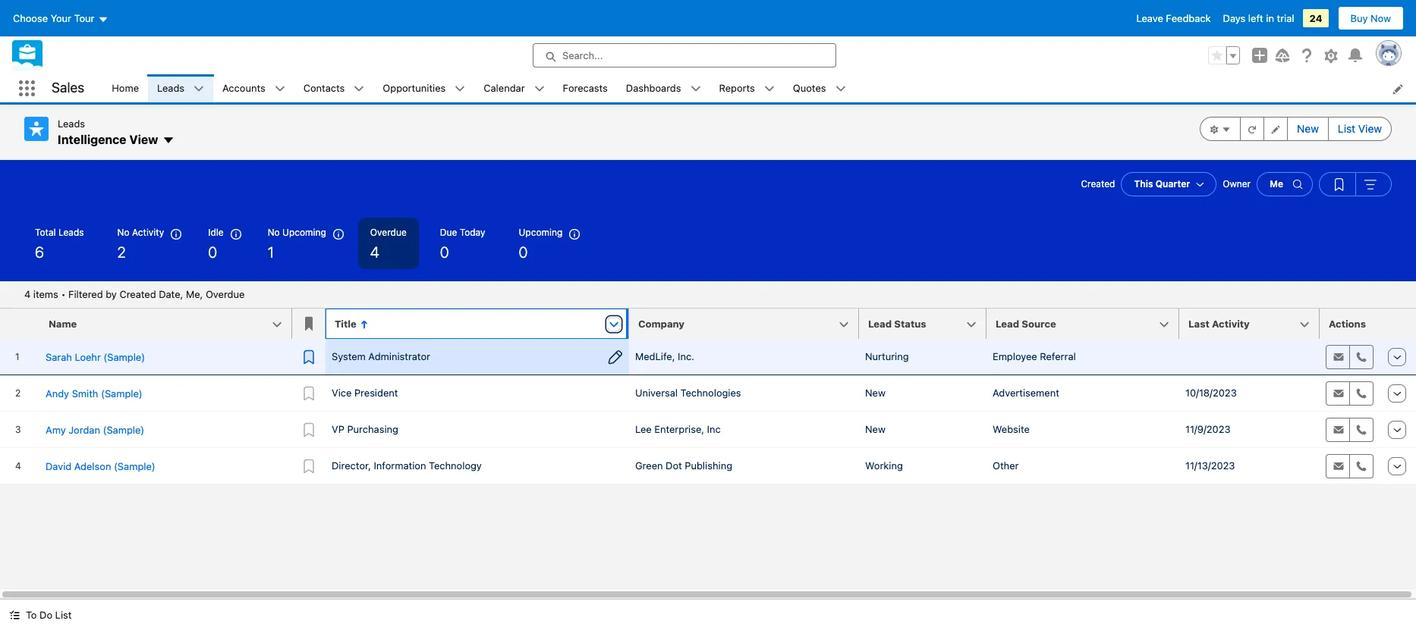 Task type: locate. For each thing, give the bounding box(es) containing it.
quotes link
[[784, 74, 835, 102]]

text default image left calendar link
[[455, 84, 465, 94]]

1 0 from the left
[[208, 244, 217, 261]]

no up 2
[[117, 227, 129, 238]]

contacts list item
[[294, 74, 374, 102]]

list
[[103, 74, 1416, 102]]

other
[[993, 460, 1019, 472]]

view
[[1358, 122, 1382, 135], [129, 132, 158, 146]]

1 vertical spatial group
[[1200, 117, 1392, 141]]

key performance indicators group
[[0, 218, 1416, 282]]

new for advertisement
[[865, 387, 886, 399]]

view right intelligence in the top left of the page
[[129, 132, 158, 146]]

activity inside button
[[1212, 318, 1250, 330]]

by
[[106, 288, 117, 301]]

owner
[[1223, 178, 1251, 190]]

2 vertical spatial new
[[865, 423, 886, 436]]

1 horizontal spatial list
[[1338, 122, 1355, 135]]

now
[[1371, 12, 1391, 24]]

website
[[993, 423, 1030, 436]]

1 vertical spatial new
[[865, 387, 886, 399]]

text default image inside dashboards list item
[[690, 84, 701, 94]]

dashboards
[[626, 82, 681, 94]]

text default image inside quotes list item
[[835, 84, 846, 94]]

forecasts
[[563, 82, 608, 94]]

2 horizontal spatial 0
[[519, 244, 528, 261]]

accounts
[[222, 82, 265, 94]]

3 text default image from the left
[[690, 84, 701, 94]]

text default image for dashboards
[[690, 84, 701, 94]]

1 horizontal spatial overdue
[[370, 227, 407, 238]]

do
[[40, 609, 52, 622]]

choose
[[13, 12, 48, 24]]

feedback
[[1166, 12, 1211, 24]]

text default image right quotes
[[835, 84, 846, 94]]

0 horizontal spatial view
[[129, 132, 158, 146]]

view inside button
[[1358, 122, 1382, 135]]

calendar
[[484, 82, 525, 94]]

information
[[374, 460, 426, 472]]

created
[[1081, 178, 1115, 190], [119, 288, 156, 301]]

new left list view
[[1297, 122, 1319, 135]]

opportunities link
[[374, 74, 455, 102]]

text default image inside accounts list item
[[274, 84, 285, 94]]

group up me button
[[1200, 117, 1392, 141]]

0 horizontal spatial upcoming
[[282, 227, 326, 238]]

president
[[354, 387, 398, 399]]

tour
[[74, 12, 94, 24]]

choose your tour button
[[12, 6, 109, 30]]

group containing new
[[1200, 117, 1392, 141]]

0 for idle
[[208, 244, 217, 261]]

status
[[894, 318, 926, 330]]

administrator
[[368, 351, 430, 363]]

1 horizontal spatial view
[[1358, 122, 1382, 135]]

title
[[335, 318, 357, 330]]

2 text default image from the left
[[534, 84, 545, 94]]

medlife,
[[635, 351, 675, 363]]

employee
[[993, 351, 1037, 363]]

text default image left to
[[9, 610, 20, 621]]

title cell
[[326, 309, 638, 340]]

0 vertical spatial overdue
[[370, 227, 407, 238]]

1 vertical spatial created
[[119, 288, 156, 301]]

text default image right reports
[[764, 84, 775, 94]]

sales
[[52, 80, 84, 96]]

activity right last
[[1212, 318, 1250, 330]]

company
[[638, 318, 685, 330]]

0
[[208, 244, 217, 261], [440, 244, 449, 261], [519, 244, 528, 261]]

1 vertical spatial list
[[55, 609, 72, 622]]

group down days
[[1208, 46, 1240, 65]]

total
[[35, 227, 56, 238]]

list right the new button
[[1338, 122, 1355, 135]]

activity
[[132, 227, 164, 238], [1212, 318, 1250, 330]]

no upcoming
[[268, 227, 326, 238]]

created left this
[[1081, 178, 1115, 190]]

view right the new button
[[1358, 122, 1382, 135]]

reports link
[[710, 74, 764, 102]]

1 horizontal spatial lead
[[996, 318, 1019, 330]]

contacts link
[[294, 74, 354, 102]]

0 horizontal spatial activity
[[132, 227, 164, 238]]

group down list view button
[[1319, 172, 1392, 197]]

1 vertical spatial activity
[[1212, 318, 1250, 330]]

new for website
[[865, 423, 886, 436]]

universal
[[635, 387, 678, 399]]

1 text default image from the left
[[274, 84, 285, 94]]

accounts link
[[213, 74, 274, 102]]

0 vertical spatial new
[[1297, 122, 1319, 135]]

cell
[[1179, 339, 1320, 376]]

grid
[[0, 309, 1416, 486]]

2 0 from the left
[[440, 244, 449, 261]]

overdue right me,
[[206, 288, 245, 301]]

days
[[1223, 12, 1246, 24]]

11/13/2023
[[1185, 460, 1235, 472]]

3 0 from the left
[[519, 244, 528, 261]]

leads right home
[[157, 82, 184, 94]]

forecasts link
[[554, 74, 617, 102]]

2 no from the left
[[268, 227, 280, 238]]

working
[[865, 460, 903, 472]]

0 vertical spatial list
[[1338, 122, 1355, 135]]

1 horizontal spatial 4
[[370, 244, 379, 261]]

text default image down leads "link"
[[163, 134, 175, 147]]

0 horizontal spatial 4
[[24, 288, 31, 301]]

activity for no activity
[[132, 227, 164, 238]]

search...
[[562, 49, 603, 61]]

calendar list item
[[475, 74, 554, 102]]

1 horizontal spatial 0
[[440, 244, 449, 261]]

leave feedback link
[[1136, 12, 1211, 24]]

title button
[[326, 309, 629, 339]]

0 vertical spatial leads
[[157, 82, 184, 94]]

1 horizontal spatial created
[[1081, 178, 1115, 190]]

0 horizontal spatial list
[[55, 609, 72, 622]]

0 horizontal spatial no
[[117, 227, 129, 238]]

name cell
[[39, 309, 301, 340]]

0 inside the due today 0
[[440, 244, 449, 261]]

text default image
[[194, 84, 204, 94], [354, 84, 365, 94], [455, 84, 465, 94], [163, 134, 175, 147], [360, 320, 369, 329], [9, 610, 20, 621]]

0 down due in the left of the page
[[440, 244, 449, 261]]

new inside button
[[1297, 122, 1319, 135]]

leads inside "link"
[[157, 82, 184, 94]]

4
[[370, 244, 379, 261], [24, 288, 31, 301]]

inc
[[707, 423, 721, 436]]

0 horizontal spatial created
[[119, 288, 156, 301]]

leads
[[157, 82, 184, 94], [58, 118, 85, 130], [58, 227, 84, 238]]

6
[[35, 244, 44, 261]]

0 vertical spatial group
[[1208, 46, 1240, 65]]

text default image inside reports list item
[[764, 84, 775, 94]]

0 down idle on the top left
[[208, 244, 217, 261]]

lead source
[[996, 318, 1056, 330]]

list right do at left
[[55, 609, 72, 622]]

reports
[[719, 82, 755, 94]]

leads right total
[[58, 227, 84, 238]]

new down nurturing
[[865, 387, 886, 399]]

created right by
[[119, 288, 156, 301]]

no up 1
[[268, 227, 280, 238]]

1 horizontal spatial upcoming
[[519, 227, 562, 238]]

view for intelligence view
[[129, 132, 158, 146]]

text default image right contacts
[[354, 84, 365, 94]]

0 vertical spatial created
[[1081, 178, 1115, 190]]

no for 2
[[117, 227, 129, 238]]

overdue left due in the left of the page
[[370, 227, 407, 238]]

row number image
[[0, 309, 39, 339]]

leads link
[[148, 74, 194, 102]]

0 horizontal spatial overdue
[[206, 288, 245, 301]]

0 vertical spatial 4
[[370, 244, 379, 261]]

0 vertical spatial activity
[[132, 227, 164, 238]]

4 items • filtered by created date, me, overdue
[[24, 288, 245, 301]]

company button
[[629, 309, 859, 339]]

intelligence
[[58, 132, 126, 146]]

lead status
[[868, 318, 926, 330]]

4 items • filtered by created date, me, overdue status
[[24, 288, 245, 301]]

vp purchasing
[[332, 423, 398, 436]]

1
[[268, 244, 274, 261]]

1 no from the left
[[117, 227, 129, 238]]

text default image right title
[[360, 320, 369, 329]]

vice president
[[332, 387, 398, 399]]

text default image left accounts link
[[194, 84, 204, 94]]

lead left source
[[996, 318, 1019, 330]]

me button
[[1257, 172, 1313, 197]]

buy now button
[[1338, 6, 1404, 30]]

your
[[51, 12, 71, 24]]

this
[[1134, 178, 1153, 190]]

lee
[[635, 423, 652, 436]]

new up working
[[865, 423, 886, 436]]

activity up '4 items • filtered by created date, me, overdue'
[[132, 227, 164, 238]]

vice
[[332, 387, 352, 399]]

name
[[49, 318, 77, 330]]

4 text default image from the left
[[764, 84, 775, 94]]

list containing home
[[103, 74, 1416, 102]]

overdue 4
[[370, 227, 407, 261]]

activity inside key performance indicators group
[[132, 227, 164, 238]]

text default image inside the calendar list item
[[534, 84, 545, 94]]

1 horizontal spatial activity
[[1212, 318, 1250, 330]]

1 lead from the left
[[868, 318, 892, 330]]

2 lead from the left
[[996, 318, 1019, 330]]

group
[[1208, 46, 1240, 65], [1200, 117, 1392, 141], [1319, 172, 1392, 197]]

vp
[[332, 423, 344, 436]]

2
[[117, 244, 126, 261]]

leads up intelligence in the top left of the page
[[58, 118, 85, 130]]

0 horizontal spatial 0
[[208, 244, 217, 261]]

text default image right "accounts"
[[274, 84, 285, 94]]

5 text default image from the left
[[835, 84, 846, 94]]

green dot publishing
[[635, 460, 732, 472]]

me
[[1270, 178, 1283, 190]]

0 horizontal spatial lead
[[868, 318, 892, 330]]

0 right the due today 0
[[519, 244, 528, 261]]

2 vertical spatial leads
[[58, 227, 84, 238]]

filtered
[[68, 288, 103, 301]]

text default image right calendar
[[534, 84, 545, 94]]

lead for lead source
[[996, 318, 1019, 330]]

system
[[332, 351, 366, 363]]

trial
[[1277, 12, 1294, 24]]

text default image
[[274, 84, 285, 94], [534, 84, 545, 94], [690, 84, 701, 94], [764, 84, 775, 94], [835, 84, 846, 94]]

10/18/2023
[[1185, 387, 1237, 399]]

leads list item
[[148, 74, 213, 102]]

home
[[112, 82, 139, 94]]

text default image down search... button
[[690, 84, 701, 94]]

last activity button
[[1179, 309, 1320, 339]]

1 horizontal spatial no
[[268, 227, 280, 238]]

lead left status
[[868, 318, 892, 330]]

text default image inside contacts list item
[[354, 84, 365, 94]]

director,
[[332, 460, 371, 472]]

name button
[[39, 309, 292, 339]]

lead
[[868, 318, 892, 330], [996, 318, 1019, 330]]

text default image inside to do list button
[[9, 610, 20, 621]]

1 upcoming from the left
[[282, 227, 326, 238]]



Task type: vqa. For each thing, say whether or not it's contained in the screenshot.
Do
yes



Task type: describe. For each thing, give the bounding box(es) containing it.
text default image for reports
[[764, 84, 775, 94]]

11/9/2023
[[1185, 424, 1231, 436]]

no activity
[[117, 227, 164, 238]]

me,
[[186, 288, 203, 301]]

dashboards link
[[617, 74, 690, 102]]

home link
[[103, 74, 148, 102]]

actions cell
[[1320, 309, 1380, 340]]

leads inside the total leads 6
[[58, 227, 84, 238]]

company cell
[[629, 309, 868, 340]]

lead for lead status
[[868, 318, 892, 330]]

last activity cell
[[1179, 309, 1329, 340]]

buy now
[[1350, 12, 1391, 24]]

choose your tour
[[13, 12, 94, 24]]

4 inside overdue 4
[[370, 244, 379, 261]]

search... button
[[533, 43, 836, 68]]

intelligence view
[[58, 132, 158, 146]]

lee enterprise, inc
[[635, 423, 721, 436]]

director, information technology
[[332, 460, 482, 472]]

dot
[[666, 460, 682, 472]]

24
[[1309, 12, 1322, 24]]

publishing
[[685, 460, 732, 472]]

last activity
[[1188, 318, 1250, 330]]

activity for last activity
[[1212, 318, 1250, 330]]

text default image inside opportunities list item
[[455, 84, 465, 94]]

grid containing name
[[0, 309, 1416, 486]]

enterprise,
[[654, 423, 704, 436]]

•
[[61, 288, 66, 301]]

system administrator
[[332, 351, 430, 363]]

2 vertical spatial group
[[1319, 172, 1392, 197]]

to
[[26, 609, 37, 622]]

text default image for calendar
[[534, 84, 545, 94]]

accounts list item
[[213, 74, 294, 102]]

this quarter button
[[1121, 172, 1217, 197]]

last
[[1188, 318, 1209, 330]]

purchasing
[[347, 423, 398, 436]]

action image
[[1380, 309, 1416, 339]]

buy
[[1350, 12, 1368, 24]]

medlife, inc.
[[635, 351, 694, 363]]

1 vertical spatial leads
[[58, 118, 85, 130]]

actions
[[1329, 318, 1366, 330]]

universal technologies
[[635, 387, 741, 399]]

lead status cell
[[859, 309, 996, 340]]

lead source cell
[[987, 309, 1188, 340]]

referral
[[1040, 351, 1076, 363]]

idle
[[208, 227, 224, 238]]

green
[[635, 460, 663, 472]]

reports list item
[[710, 74, 784, 102]]

important cell
[[292, 309, 326, 340]]

list view button
[[1328, 117, 1392, 141]]

source
[[1022, 318, 1056, 330]]

row number cell
[[0, 309, 39, 340]]

quotes list item
[[784, 74, 855, 102]]

leave feedback
[[1136, 12, 1211, 24]]

view for list view
[[1358, 122, 1382, 135]]

text default image for quotes
[[835, 84, 846, 94]]

list inside button
[[1338, 122, 1355, 135]]

calendar link
[[475, 74, 534, 102]]

text default image for accounts
[[274, 84, 285, 94]]

in
[[1266, 12, 1274, 24]]

contacts
[[303, 82, 345, 94]]

new button
[[1287, 117, 1329, 141]]

quotes
[[793, 82, 826, 94]]

inc.
[[678, 351, 694, 363]]

opportunities list item
[[374, 74, 475, 102]]

advertisement
[[993, 387, 1059, 399]]

overdue inside key performance indicators group
[[370, 227, 407, 238]]

list view
[[1338, 122, 1382, 135]]

text default image inside title button
[[360, 320, 369, 329]]

employee referral
[[993, 351, 1076, 363]]

today
[[460, 227, 485, 238]]

text default image inside leads list item
[[194, 84, 204, 94]]

due today 0
[[440, 227, 485, 261]]

lead source button
[[987, 309, 1179, 339]]

opportunities
[[383, 82, 446, 94]]

action cell
[[1380, 309, 1416, 340]]

days left in trial
[[1223, 12, 1294, 24]]

1 vertical spatial overdue
[[206, 288, 245, 301]]

due
[[440, 227, 457, 238]]

2 upcoming from the left
[[519, 227, 562, 238]]

dashboards list item
[[617, 74, 710, 102]]

leave
[[1136, 12, 1163, 24]]

lead status button
[[859, 309, 987, 339]]

quarter
[[1156, 178, 1190, 190]]

to do list button
[[0, 600, 81, 631]]

1 vertical spatial 4
[[24, 288, 31, 301]]

left
[[1248, 12, 1263, 24]]

list inside button
[[55, 609, 72, 622]]

0 for upcoming
[[519, 244, 528, 261]]

no for 1
[[268, 227, 280, 238]]

technologies
[[680, 387, 741, 399]]

nurturing
[[865, 351, 909, 363]]



